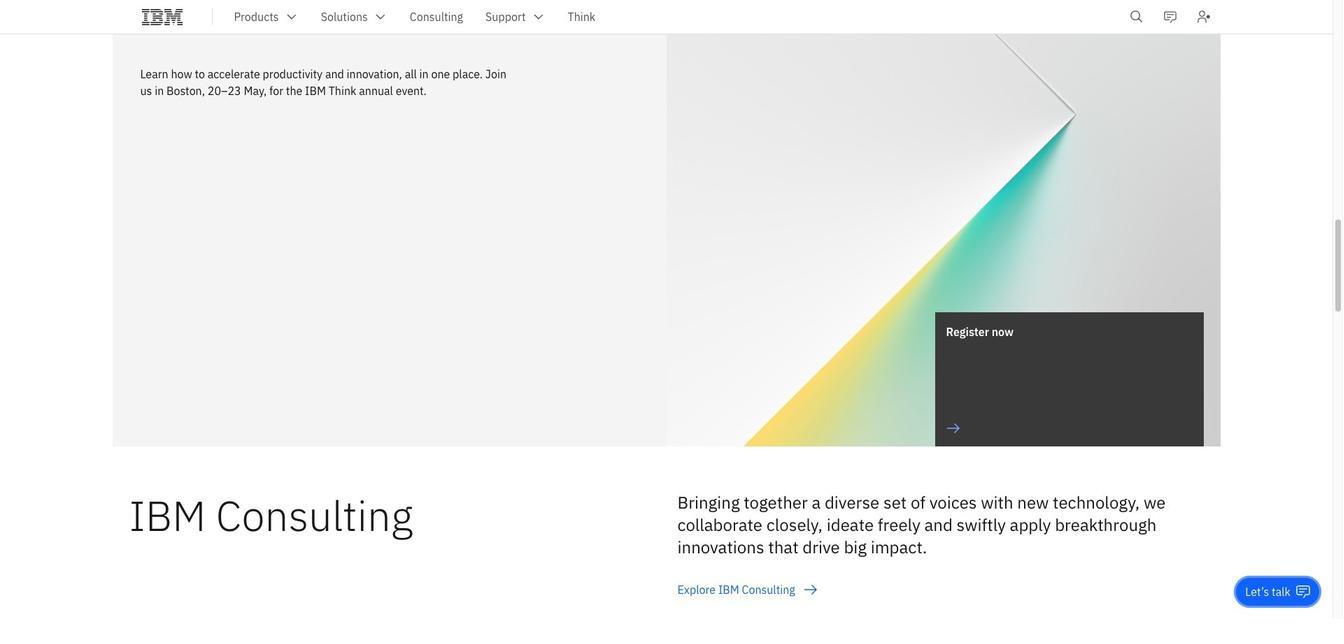 Task type: vqa. For each thing, say whether or not it's contained in the screenshot.
close ICON
no



Task type: describe. For each thing, give the bounding box(es) containing it.
let's talk element
[[1245, 585, 1291, 600]]



